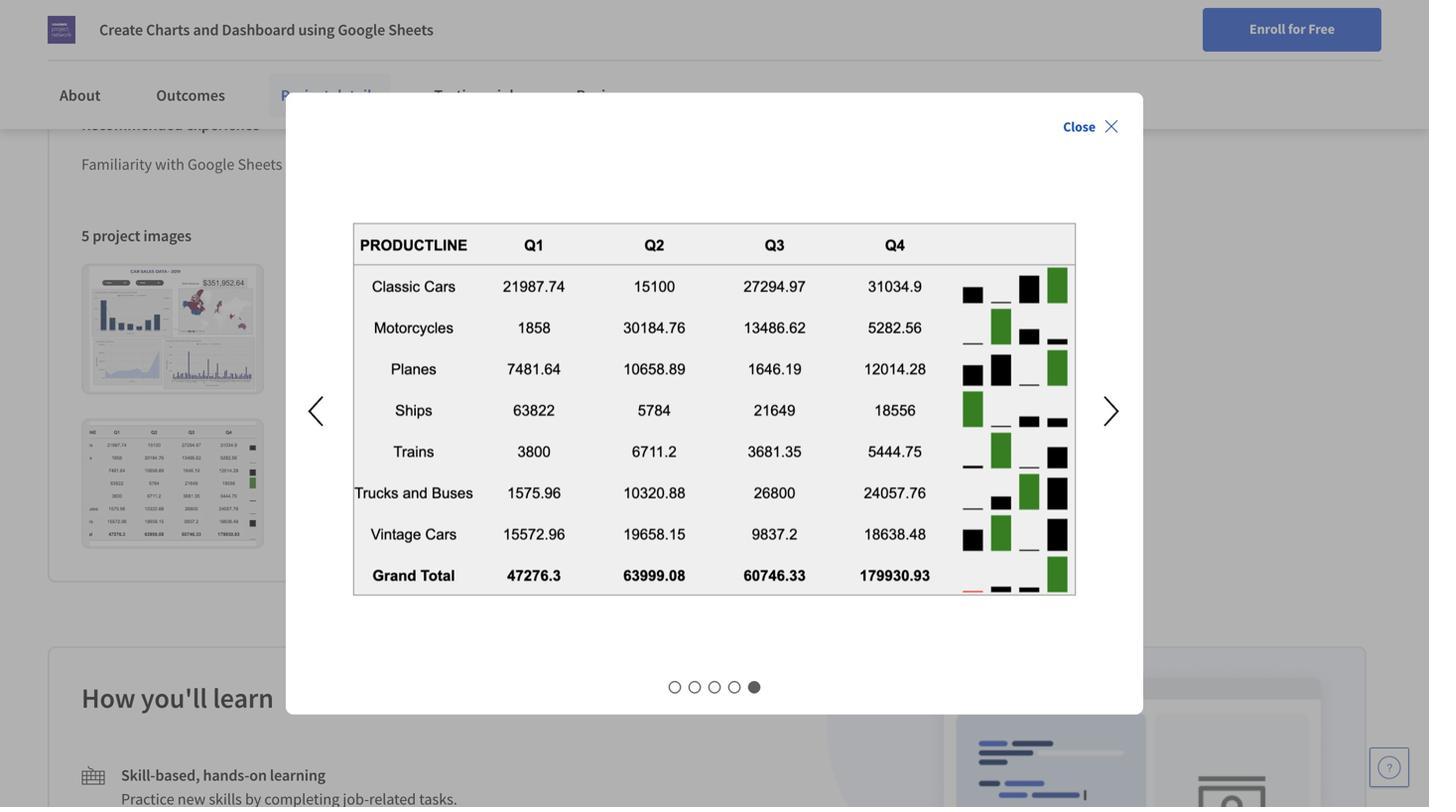 Task type: vqa. For each thing, say whether or not it's contained in the screenshot.
meet
no



Task type: locate. For each thing, give the bounding box(es) containing it.
dashboard
[[169, 11, 241, 31], [222, 20, 295, 40], [169, 43, 241, 63]]

dashboard up • building dashboard part 3 - slicers
[[169, 11, 241, 31]]

• down create
[[98, 43, 103, 63]]

for right 2
[[294, 10, 316, 30]]

testimonials
[[434, 85, 521, 105]]

project
[[93, 226, 140, 246]]

2 for from the left
[[164, 10, 186, 30]]

skill-based, hands-on learning
[[121, 766, 326, 785]]

about
[[60, 85, 101, 105]]

0 vertical spatial google
[[338, 20, 385, 40]]

0 vertical spatial building
[[111, 11, 166, 31]]

•
[[98, 11, 103, 31], [98, 43, 103, 63]]

1 vertical spatial -
[[286, 43, 291, 63]]

0 vertical spatial sheets
[[388, 20, 434, 40]]

charts left and
[[146, 20, 190, 40]]

2 • from the top
[[98, 43, 103, 63]]

outcomes link
[[144, 73, 237, 117]]

google right with
[[188, 154, 235, 174]]

1 vertical spatial sheets
[[238, 154, 282, 174]]

coursera project network image
[[48, 16, 75, 44]]

close dialog
[[286, 93, 1430, 715]]

• building dashboard part 3 - slicers
[[98, 43, 338, 63]]

4 for from the left
[[428, 10, 450, 30]]

about link
[[48, 73, 113, 117]]

hands-
[[203, 766, 249, 785]]

- right 3
[[286, 43, 291, 63]]

-
[[286, 11, 291, 31], [286, 43, 291, 63]]

2 - from the top
[[286, 43, 291, 63]]

universities
[[319, 10, 397, 30]]

sheets left or
[[238, 154, 282, 174]]

• for • building dashboard part 3 - slicers
[[98, 43, 103, 63]]

1 part from the top
[[245, 11, 272, 31]]

project details link
[[269, 73, 391, 117]]

create
[[99, 20, 143, 40]]

close button
[[1056, 109, 1128, 144]]

2 building from the top
[[111, 43, 166, 63]]

charts right advanced
[[362, 11, 405, 31]]

3 for from the left
[[294, 10, 316, 30]]

but
[[468, 154, 491, 174]]

go to previous image image
[[295, 388, 341, 435], [308, 396, 323, 427]]

close
[[1063, 117, 1096, 135]]

for left individuals
[[32, 10, 54, 30]]

charts
[[362, 11, 405, 31], [146, 20, 190, 40]]

part left 3
[[245, 43, 272, 63]]

5 project images
[[81, 226, 192, 246]]

reviews link
[[564, 73, 644, 117]]

dashboard down and
[[169, 43, 241, 63]]

sheets right advanced
[[388, 20, 434, 40]]

1 vertical spatial part
[[245, 43, 272, 63]]

1 vertical spatial building
[[111, 43, 166, 63]]

- right 2
[[286, 11, 291, 31]]

0 vertical spatial •
[[98, 11, 103, 31]]

recommended
[[81, 115, 183, 134]]

go to next image image
[[1089, 388, 1135, 435]]

how
[[81, 681, 135, 716]]

testimonials link
[[422, 73, 533, 117]]

dashboard for 2
[[169, 11, 241, 31]]

for businesses
[[164, 10, 262, 30]]

google right the using
[[338, 20, 385, 40]]

businesses
[[189, 10, 262, 30]]

building left and
[[111, 11, 166, 31]]

for
[[32, 10, 54, 30], [164, 10, 186, 30], [294, 10, 316, 30], [428, 10, 450, 30]]

building
[[111, 11, 166, 31], [111, 43, 166, 63]]

for left and
[[164, 10, 186, 30]]

1 vertical spatial •
[[98, 43, 103, 63]]

building down create
[[111, 43, 166, 63]]

for for universities
[[294, 10, 316, 30]]

2
[[275, 11, 283, 31]]

sheets
[[388, 20, 434, 40], [238, 154, 282, 174]]

part left 2
[[245, 11, 272, 31]]

1 building from the top
[[111, 11, 166, 31]]

enroll for free
[[1250, 20, 1335, 38]]

part
[[245, 11, 272, 31], [245, 43, 272, 63]]

1 for from the left
[[32, 10, 54, 30]]

dashboard up 3
[[222, 20, 295, 40]]

0 horizontal spatial charts
[[146, 20, 190, 40]]

how you'll learn
[[81, 681, 274, 716]]

individuals
[[57, 10, 132, 30]]

1 horizontal spatial google
[[338, 20, 385, 40]]

0 horizontal spatial google
[[188, 154, 235, 174]]

2 part from the top
[[245, 43, 272, 63]]

on
[[249, 766, 267, 785]]

required.
[[519, 154, 580, 174]]

0 vertical spatial -
[[286, 11, 291, 31]]

for for individuals
[[32, 10, 54, 30]]

• right coursera project network image
[[98, 11, 103, 31]]

0 vertical spatial part
[[245, 11, 272, 31]]

for right universities in the top left of the page
[[428, 10, 450, 30]]

experience
[[186, 115, 260, 134]]

project details
[[281, 85, 379, 105]]

1 • from the top
[[98, 11, 103, 31]]

google
[[338, 20, 385, 40], [188, 154, 235, 174]]

None search field
[[283, 52, 611, 92]]

project
[[281, 85, 330, 105]]

dashboard for 3
[[169, 43, 241, 63]]

familiarity
[[81, 154, 152, 174]]

and
[[193, 20, 219, 40]]

for for businesses
[[164, 10, 186, 30]]

1 - from the top
[[286, 11, 291, 31]]

click to expand item image
[[89, 267, 256, 391], [296, 267, 462, 391], [502, 267, 669, 391], [708, 267, 875, 391], [89, 421, 256, 546]]



Task type: describe. For each thing, give the bounding box(es) containing it.
with
[[155, 154, 184, 174]]

coursera image
[[24, 56, 150, 88]]

slicers
[[294, 43, 338, 63]]

- for 2
[[286, 11, 291, 31]]

0 horizontal spatial sheets
[[238, 154, 282, 174]]

building for building dashboard part 3 - slicers
[[111, 43, 166, 63]]

is
[[404, 154, 415, 174]]

or
[[286, 154, 300, 174]]

• building dashboard part 2 - advanced charts
[[98, 11, 405, 31]]

part for 3
[[245, 43, 272, 63]]

for inside for 'link'
[[428, 10, 450, 30]]

- for 3
[[286, 43, 291, 63]]

banner navigation
[[16, 0, 559, 55]]

for universities
[[294, 10, 397, 30]]

recommended experience
[[81, 115, 260, 134]]

• for • building dashboard part 2 - advanced charts
[[98, 11, 103, 31]]

helpful
[[418, 154, 465, 174]]

outcomes
[[156, 85, 225, 105]]

1 vertical spatial google
[[188, 154, 235, 174]]

learning
[[270, 766, 326, 785]]

based,
[[155, 766, 200, 785]]

details
[[333, 85, 379, 105]]

for link
[[420, 0, 551, 40]]

microsoft
[[303, 154, 364, 174]]

slides element
[[342, 677, 1088, 697]]

5
[[81, 226, 89, 246]]

reviews
[[576, 85, 633, 105]]

enroll
[[1250, 20, 1286, 38]]

not
[[494, 154, 516, 174]]

english button
[[1071, 40, 1191, 104]]

1 horizontal spatial sheets
[[388, 20, 434, 40]]

part for 2
[[245, 11, 272, 31]]

english
[[1107, 62, 1155, 82]]

learn
[[213, 681, 274, 716]]

advanced
[[294, 11, 359, 31]]

for
[[1289, 20, 1306, 38]]

3
[[275, 43, 283, 63]]

1 horizontal spatial charts
[[362, 11, 405, 31]]

excel
[[367, 154, 401, 174]]

enroll for free button
[[1203, 8, 1382, 52]]

for individuals
[[32, 10, 132, 30]]

using
[[298, 20, 335, 40]]

free
[[1309, 20, 1335, 38]]

create charts and dashboard using google sheets
[[99, 20, 434, 40]]

skill-
[[121, 766, 155, 785]]

building for building dashboard part 2 - advanced charts
[[111, 11, 166, 31]]

images
[[144, 226, 192, 246]]

familiarity with google sheets or microsoft excel is helpful but not required.
[[81, 154, 580, 174]]

help center image
[[1378, 756, 1402, 779]]

you'll
[[141, 681, 207, 716]]



